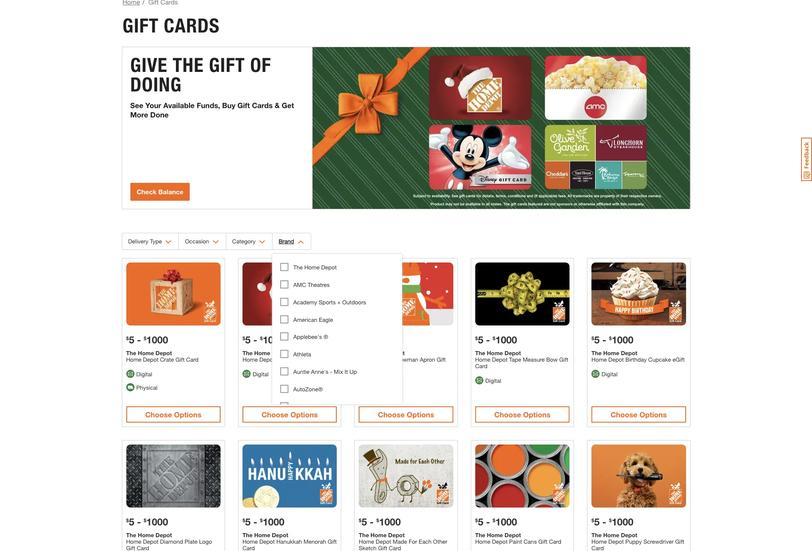 Task type: vqa. For each thing, say whether or not it's contained in the screenshot.
choose
yes



Task type: locate. For each thing, give the bounding box(es) containing it.
5
[[129, 334, 134, 346], [245, 334, 251, 346], [478, 334, 484, 346], [595, 334, 600, 346], [129, 516, 134, 528], [245, 516, 251, 528], [362, 516, 367, 528], [478, 516, 484, 528], [595, 516, 600, 528]]

1 choose options button from the left
[[126, 406, 221, 423]]

depot up theatres
[[322, 264, 337, 271]]

depot left santa
[[260, 356, 275, 363]]

1 choose from the left
[[145, 410, 172, 419]]

applebee's ®
[[294, 334, 328, 340]]

category link
[[226, 233, 272, 250]]

digital down the home depot home depot birthday cupcake egift
[[602, 371, 618, 378]]

digital image for home depot tape measure bow gift card
[[476, 377, 484, 385]]

$ 5 - $ 1000 the home depot home depot hanukkah menorah gift card
[[243, 516, 337, 551]]

amc theatres
[[294, 281, 330, 288]]

the inside the home depot home depot tape measure bow gift card
[[476, 350, 486, 357]]

check balance link
[[130, 183, 190, 201]]

- inside $ 5 - $ 1000 the home depot home depot paint cans gift card
[[486, 516, 490, 528]]

other
[[434, 538, 448, 545]]

digital up physical
[[136, 371, 152, 378]]

4 choose from the left
[[495, 410, 522, 419]]

the inside $ 5 - $ 1000 the home depot home depot puppy screwdriver gift card
[[592, 532, 602, 539]]

$ 5 - $ 1000 for tape
[[476, 334, 518, 346]]

open arrow image
[[166, 240, 172, 244], [213, 240, 219, 244], [259, 240, 265, 244], [298, 240, 304, 244]]

bp
[[294, 403, 301, 410]]

digital down the home depot home depot tape measure bow gift card
[[486, 377, 502, 384]]

card inside the home depot home depot tape measure bow gift card
[[476, 363, 488, 370]]

home depot santa hat gift card image
[[243, 263, 337, 326]]

$ 5 - $ 1000 the home depot home depot diamond plate logo gift card
[[126, 516, 212, 551]]

4 choose options button from the left
[[476, 406, 570, 423]]

open arrow image right occasion
[[213, 240, 219, 244]]

open arrow image right type
[[166, 240, 172, 244]]

physical
[[136, 384, 158, 391]]

1000 up made
[[379, 516, 401, 528]]

open arrow image inside the delivery type link
[[166, 240, 172, 244]]

give
[[130, 53, 168, 77]]

depot left cans
[[505, 532, 521, 539]]

2 choose from the left
[[262, 410, 289, 419]]

occasion link
[[179, 233, 226, 250]]

gift inside $ 5 - $ 1000 the home depot home depot hanukkah menorah gift card
[[328, 538, 337, 545]]

choose options button for tape
[[476, 406, 570, 423]]

depot left cupcake
[[621, 350, 638, 357]]

5 choose options button from the left
[[592, 406, 687, 423]]

®
[[324, 334, 328, 340]]

1 open arrow image from the left
[[166, 240, 172, 244]]

open arrow image inside occasion link
[[213, 240, 219, 244]]

&
[[275, 101, 280, 110]]

depot
[[322, 264, 337, 271], [156, 350, 172, 357], [272, 350, 289, 357], [389, 350, 405, 357], [505, 350, 521, 357], [621, 350, 638, 357], [143, 356, 159, 363], [260, 356, 275, 363], [376, 356, 392, 363], [492, 356, 508, 363], [609, 356, 624, 363], [156, 532, 172, 539], [272, 532, 289, 539], [389, 532, 405, 539], [505, 532, 521, 539], [621, 532, 638, 539], [143, 538, 159, 545], [260, 538, 275, 545], [376, 538, 392, 545], [492, 538, 508, 545], [609, 538, 624, 545]]

cards up the
[[164, 14, 220, 37]]

choose for tape
[[495, 410, 522, 419]]

0 vertical spatial cards
[[164, 14, 220, 37]]

plate
[[185, 538, 198, 545]]

4 choose options from the left
[[495, 410, 551, 419]]

the home depot home depot crate gift card
[[126, 350, 199, 363]]

$ 5 - $ 1000 up tape
[[476, 334, 518, 346]]

home depot paint cans gift card image
[[476, 445, 570, 508]]

5 choose from the left
[[611, 410, 638, 419]]

2 choose options button from the left
[[243, 406, 337, 423]]

1000 up diamond at the bottom of the page
[[147, 516, 168, 528]]

$ 5 - $ 1000 for birthday
[[592, 334, 634, 346]]

auntie
[[294, 368, 310, 375]]

2 $ 5 - $ 1000 from the left
[[243, 334, 285, 346]]

academy
[[294, 299, 318, 306]]

gift inside the home depot home depot snowman apron gift card
[[437, 356, 446, 363]]

the
[[173, 53, 204, 77]]

card inside $ 5 - $ 1000 the home depot home depot hanukkah menorah gift card
[[243, 545, 255, 551]]

1000 up the home depot home depot santa hat gift card
[[263, 334, 285, 346]]

snowman
[[393, 356, 419, 363]]

4 open arrow image from the left
[[298, 240, 304, 244]]

eagle
[[319, 316, 333, 323]]

gift inside the home depot home depot tape measure bow gift card
[[560, 356, 569, 363]]

1000 up the home depot home depot crate gift card
[[147, 334, 168, 346]]

3 choose from the left
[[378, 410, 405, 419]]

each
[[419, 538, 432, 545]]

the
[[294, 264, 303, 271], [126, 350, 136, 357], [243, 350, 253, 357], [359, 350, 369, 357], [476, 350, 486, 357], [592, 350, 602, 357], [126, 532, 136, 539], [243, 532, 253, 539], [359, 532, 369, 539], [476, 532, 486, 539], [592, 532, 602, 539]]

gift inside $ 5 - $ 1000 the home depot home depot puppy screwdriver gift card
[[676, 538, 685, 545]]

athleta
[[294, 351, 311, 358]]

3 choose options from the left
[[378, 410, 435, 419]]

type
[[150, 238, 162, 245]]

done
[[150, 110, 169, 119]]

1000 up "puppy"
[[612, 516, 634, 528]]

1 choose options from the left
[[145, 410, 202, 419]]

card inside $ 5 - $ 1000 the home depot home depot diamond plate logo gift card
[[137, 545, 149, 551]]

open arrow image right brand
[[298, 240, 304, 244]]

depot left crate
[[143, 356, 159, 363]]

choose options
[[145, 410, 202, 419], [262, 410, 318, 419], [378, 410, 435, 419], [495, 410, 551, 419], [611, 410, 667, 419]]

5 options from the left
[[640, 410, 667, 419]]

choose options for birthday
[[611, 410, 667, 419]]

home depot birthday cupcake egift image
[[592, 263, 687, 326]]

1 vertical spatial cards
[[252, 101, 273, 110]]

5 inside $ 5 - $ 1000 the home depot home depot hanukkah menorah gift card
[[245, 516, 251, 528]]

digital for the home depot home depot birthday cupcake egift
[[602, 371, 618, 378]]

- inside $ 5 - $ 1000 the home depot home depot hanukkah menorah gift card
[[254, 516, 258, 528]]

paint
[[510, 538, 523, 545]]

the inside $ 5 - $ 1000 the home depot home depot diamond plate logo gift card
[[126, 532, 136, 539]]

auntie anne's - mix it up
[[294, 368, 357, 375]]

the home depot home depot birthday cupcake egift
[[592, 350, 685, 363]]

2 open arrow image from the left
[[213, 240, 219, 244]]

2 choose options from the left
[[262, 410, 318, 419]]

-
[[137, 334, 141, 346], [254, 334, 258, 346], [486, 334, 490, 346], [603, 334, 607, 346], [330, 368, 333, 375], [137, 516, 141, 528], [254, 516, 258, 528], [370, 516, 374, 528], [486, 516, 490, 528], [603, 516, 607, 528]]

card inside the home depot home depot santa hat gift card
[[314, 356, 327, 363]]

card
[[186, 356, 199, 363], [314, 356, 327, 363], [359, 363, 372, 370], [476, 363, 488, 370], [550, 538, 562, 545], [137, 545, 149, 551], [243, 545, 255, 551], [389, 545, 401, 551], [592, 545, 604, 551]]

see
[[130, 101, 143, 110]]

choose options button
[[126, 406, 221, 423], [243, 406, 337, 423], [359, 406, 454, 423], [476, 406, 570, 423], [592, 406, 687, 423]]

the inside $ 5 - $ 1000 the home depot home depot made for each other sketch gift card
[[359, 532, 369, 539]]

1000 up hanukkah
[[263, 516, 285, 528]]

3 open arrow image from the left
[[259, 240, 265, 244]]

$
[[126, 335, 129, 342], [144, 335, 147, 342], [243, 335, 245, 342], [260, 335, 263, 342], [476, 335, 478, 342], [493, 335, 496, 342], [592, 335, 595, 342], [610, 335, 612, 342], [126, 517, 129, 524], [144, 517, 147, 524], [243, 517, 245, 524], [260, 517, 263, 524], [359, 517, 362, 524], [377, 517, 379, 524], [476, 517, 478, 524], [493, 517, 496, 524], [592, 517, 595, 524], [610, 517, 612, 524]]

3 choose options button from the left
[[359, 406, 454, 423]]

$ 5 - $ 1000
[[126, 334, 168, 346], [243, 334, 285, 346], [476, 334, 518, 346], [592, 334, 634, 346]]

options for gift
[[174, 410, 202, 419]]

1 $ 5 - $ 1000 from the left
[[126, 334, 168, 346]]

choose for snowman
[[378, 410, 405, 419]]

4 $ 5 - $ 1000 from the left
[[592, 334, 634, 346]]

cards left & at the top
[[252, 101, 273, 110]]

$ 5 - $ 1000 up the home depot home depot santa hat gift card
[[243, 334, 285, 346]]

gift inside the home depot home depot santa hat gift card
[[304, 356, 313, 363]]

digital down the home depot home depot santa hat gift card
[[253, 371, 269, 378]]

1000
[[147, 334, 168, 346], [263, 334, 285, 346], [496, 334, 518, 346], [612, 334, 634, 346], [147, 516, 168, 528], [263, 516, 285, 528], [379, 516, 401, 528], [496, 516, 518, 528], [612, 516, 634, 528]]

$ 5 - $ 1000 up the home depot home depot birthday cupcake egift
[[592, 334, 634, 346]]

balance
[[159, 188, 184, 196]]

hat
[[293, 356, 302, 363]]

4 options from the left
[[524, 410, 551, 419]]

occasion
[[185, 238, 209, 245]]

gift
[[123, 14, 159, 37], [209, 53, 245, 77], [238, 101, 250, 110], [176, 356, 185, 363], [304, 356, 313, 363], [437, 356, 446, 363], [560, 356, 569, 363], [328, 538, 337, 545], [539, 538, 548, 545], [676, 538, 685, 545], [126, 545, 135, 551], [378, 545, 388, 551]]

digital for the home depot home depot tape measure bow gift card
[[486, 377, 502, 384]]

cans
[[524, 538, 537, 545]]

it
[[345, 368, 348, 375]]

depot left snowman
[[376, 356, 392, 363]]

card inside the home depot home depot snowman apron gift card
[[359, 363, 372, 370]]

options
[[174, 410, 202, 419], [291, 410, 318, 419], [407, 410, 435, 419], [524, 410, 551, 419], [640, 410, 667, 419]]

$ 5 - $ 1000 up the home depot home depot crate gift card
[[126, 334, 168, 346]]

3 options from the left
[[407, 410, 435, 419]]

give the gift of doing
[[130, 53, 271, 96]]

2 options from the left
[[291, 410, 318, 419]]

depot left tape
[[492, 356, 508, 363]]

choose options button for birthday
[[592, 406, 687, 423]]

choose options for crate
[[145, 410, 202, 419]]

depot left "puppy"
[[609, 538, 624, 545]]

1 options from the left
[[174, 410, 202, 419]]

1000 up paint
[[496, 516, 518, 528]]

more
[[130, 110, 148, 119]]

choose options button for santa
[[243, 406, 337, 423]]

open arrow image inside category link
[[259, 240, 265, 244]]

see your available funds, buy gift cards & get more done
[[130, 101, 294, 119]]

sports
[[319, 299, 336, 306]]

buy
[[222, 101, 236, 110]]

gift inside see your available funds, buy gift cards & get more done
[[238, 101, 250, 110]]

5 choose options from the left
[[611, 410, 667, 419]]

cards
[[164, 14, 220, 37], [252, 101, 273, 110]]

choose options for santa
[[262, 410, 318, 419]]

$ 5 - $ 1000 for crate
[[126, 334, 168, 346]]

the inside $ 5 - $ 1000 the home depot home depot paint cans gift card
[[476, 532, 486, 539]]

3 $ 5 - $ 1000 from the left
[[476, 334, 518, 346]]

the inside the home depot home depot crate gift card
[[126, 350, 136, 357]]

options for measure
[[524, 410, 551, 419]]

card inside the home depot home depot crate gift card
[[186, 356, 199, 363]]

mix
[[334, 368, 343, 375]]

applebee's
[[294, 334, 322, 340]]

open arrow image inside brand "link"
[[298, 240, 304, 244]]

options for cupcake
[[640, 410, 667, 419]]

digital
[[136, 371, 152, 378], [253, 371, 269, 378], [602, 371, 618, 378], [486, 377, 502, 384]]

1 horizontal spatial cards
[[252, 101, 273, 110]]

the home depot
[[294, 264, 337, 271]]

choose
[[145, 410, 172, 419], [262, 410, 289, 419], [378, 410, 405, 419], [495, 410, 522, 419], [611, 410, 638, 419]]

open arrow image for delivery type
[[166, 240, 172, 244]]

open arrow image right 'category'
[[259, 240, 265, 244]]

anne's
[[311, 368, 329, 375]]

home
[[305, 264, 320, 271], [138, 350, 154, 357], [254, 350, 271, 357], [371, 350, 387, 357], [487, 350, 503, 357], [604, 350, 620, 357], [126, 356, 142, 363], [243, 356, 258, 363], [359, 356, 374, 363], [476, 356, 491, 363], [592, 356, 607, 363], [138, 532, 154, 539], [254, 532, 271, 539], [371, 532, 387, 539], [487, 532, 503, 539], [604, 532, 620, 539], [126, 538, 142, 545], [243, 538, 258, 545], [359, 538, 374, 545], [476, 538, 491, 545], [592, 538, 607, 545]]

delivery type link
[[122, 233, 179, 250]]

5 inside $ 5 - $ 1000 the home depot home depot made for each other sketch gift card
[[362, 516, 367, 528]]

bow
[[547, 356, 558, 363]]

gift cards
[[123, 14, 220, 37]]

digital image
[[126, 370, 134, 378], [243, 370, 251, 378], [592, 370, 600, 378], [476, 377, 484, 385]]

home depot tape measure bow gift card image
[[476, 263, 570, 326]]

- inside $ 5 - $ 1000 the home depot home depot made for each other sketch gift card
[[370, 516, 374, 528]]

options for apron
[[407, 410, 435, 419]]



Task type: describe. For each thing, give the bounding box(es) containing it.
the home depot home depot snowman apron gift card
[[359, 350, 446, 370]]

choose for crate
[[145, 410, 172, 419]]

card inside $ 5 - $ 1000 the home depot home depot paint cans gift card
[[550, 538, 562, 545]]

measure
[[523, 356, 545, 363]]

up
[[350, 368, 357, 375]]

- inside $ 5 - $ 1000 the home depot home depot diamond plate logo gift card
[[137, 516, 141, 528]]

$ 5 - $ 1000 the home depot home depot puppy screwdriver gift card
[[592, 516, 685, 551]]

funds,
[[197, 101, 220, 110]]

digital for the home depot home depot santa hat gift card
[[253, 371, 269, 378]]

choose options for snowman
[[378, 410, 435, 419]]

0 horizontal spatial cards
[[164, 14, 220, 37]]

outdoors
[[343, 299, 366, 306]]

$ 5 - $ 1000 the home depot home depot paint cans gift card
[[476, 516, 562, 545]]

brand link
[[273, 233, 311, 250]]

choose for santa
[[262, 410, 289, 419]]

birthday
[[626, 356, 647, 363]]

home depot crate gift card image
[[126, 263, 221, 326]]

$ 5 - $ 1000 for santa
[[243, 334, 285, 346]]

gift inside $ 5 - $ 1000 the home depot home depot diamond plate logo gift card
[[126, 545, 135, 551]]

depot left made
[[376, 538, 392, 545]]

of
[[251, 53, 271, 77]]

feedback link image
[[802, 137, 813, 181]]

depot left for
[[389, 532, 405, 539]]

home depot snowman apron gift card image
[[359, 263, 454, 326]]

the home depot home depot santa hat gift card
[[243, 350, 327, 363]]

gift inside $ 5 - $ 1000 the home depot home depot made for each other sketch gift card
[[378, 545, 388, 551]]

delivery type
[[128, 238, 162, 245]]

logo
[[199, 538, 212, 545]]

your
[[146, 101, 161, 110]]

open arrow image for category
[[259, 240, 265, 244]]

home depot hanukkah menorah gift card image
[[243, 445, 337, 508]]

5 inside $ 5 - $ 1000 the home depot home depot diamond plate logo gift card
[[129, 516, 134, 528]]

the inside the home depot home depot birthday cupcake egift
[[592, 350, 602, 357]]

the home depot home depot tape measure bow gift card
[[476, 350, 569, 370]]

depot left menorah
[[272, 532, 289, 539]]

made
[[393, 538, 408, 545]]

crate
[[160, 356, 174, 363]]

the inside the home depot home depot santa hat gift card
[[243, 350, 253, 357]]

autozone®
[[294, 386, 323, 393]]

amc
[[294, 281, 306, 288]]

menorah
[[304, 538, 326, 545]]

depot left hat
[[272, 350, 289, 357]]

depot left birthday
[[609, 356, 624, 363]]

digital image for home depot santa hat gift card
[[243, 370, 251, 378]]

1000 up the home depot home depot birthday cupcake egift
[[612, 334, 634, 346]]

depot left apron
[[389, 350, 405, 357]]

the inside $ 5 - $ 1000 the home depot home depot hanukkah menorah gift card
[[243, 532, 253, 539]]

5 inside $ 5 - $ 1000 the home depot home depot paint cans gift card
[[478, 516, 484, 528]]

for
[[409, 538, 418, 545]]

$ 5 - $ 1000 the home depot home depot made for each other sketch gift card
[[359, 516, 448, 551]]

diamond
[[160, 538, 183, 545]]

sketch
[[359, 545, 377, 551]]

check
[[137, 188, 157, 196]]

the inside the home depot home depot snowman apron gift card
[[359, 350, 369, 357]]

+
[[338, 299, 341, 306]]

card inside $ 5 - $ 1000 the home depot home depot puppy screwdriver gift card
[[592, 545, 604, 551]]

- inside $ 5 - $ 1000 the home depot home depot puppy screwdriver gift card
[[603, 516, 607, 528]]

digital image for home depot birthday cupcake egift
[[592, 370, 600, 378]]

depot left diamond at the bottom of the page
[[143, 538, 159, 545]]

1000 inside $ 5 - $ 1000 the home depot home depot hanukkah menorah gift card
[[263, 516, 285, 528]]

screwdriver
[[644, 538, 674, 545]]

santa
[[277, 356, 291, 363]]

cards inside see your available funds, buy gift cards & get more done
[[252, 101, 273, 110]]

choose options button for crate
[[126, 406, 221, 423]]

home depot puppy screwdriver gift card image
[[592, 445, 687, 508]]

american eagle
[[294, 316, 333, 323]]

image for give the gift of doing image
[[313, 47, 691, 209]]

depot left paint
[[492, 538, 508, 545]]

gift inside the home depot home depot crate gift card
[[176, 356, 185, 363]]

available
[[163, 101, 195, 110]]

tape
[[510, 356, 522, 363]]

physical image
[[126, 384, 134, 392]]

choose for birthday
[[611, 410, 638, 419]]

american
[[294, 316, 318, 323]]

5 inside $ 5 - $ 1000 the home depot home depot puppy screwdriver gift card
[[595, 516, 600, 528]]

cupcake
[[649, 356, 672, 363]]

depot left the measure at the bottom right
[[505, 350, 521, 357]]

gift inside $ 5 - $ 1000 the home depot home depot paint cans gift card
[[539, 538, 548, 545]]

academy sports + outdoors
[[294, 299, 366, 306]]

check balance
[[137, 188, 184, 196]]

gift inside give the gift of doing
[[209, 53, 245, 77]]

open arrow image for brand
[[298, 240, 304, 244]]

1000 inside $ 5 - $ 1000 the home depot home depot diamond plate logo gift card
[[147, 516, 168, 528]]

apron
[[420, 356, 436, 363]]

depot left plate
[[156, 532, 172, 539]]

1000 inside $ 5 - $ 1000 the home depot home depot paint cans gift card
[[496, 516, 518, 528]]

open arrow image for occasion
[[213, 240, 219, 244]]

puppy
[[626, 538, 642, 545]]

doing
[[130, 73, 182, 96]]

depot left hanukkah
[[260, 538, 275, 545]]

options for hat
[[291, 410, 318, 419]]

category
[[232, 238, 256, 245]]

1000 inside $ 5 - $ 1000 the home depot home depot puppy screwdriver gift card
[[612, 516, 634, 528]]

choose options button for snowman
[[359, 406, 454, 423]]

depot left screwdriver
[[621, 532, 638, 539]]

egift
[[673, 356, 685, 363]]

1000 up tape
[[496, 334, 518, 346]]

choose options for tape
[[495, 410, 551, 419]]

1000 inside $ 5 - $ 1000 the home depot home depot made for each other sketch gift card
[[379, 516, 401, 528]]

delivery
[[128, 238, 149, 245]]

brand
[[279, 238, 294, 245]]

theatres
[[308, 281, 330, 288]]

depot up physical
[[156, 350, 172, 357]]

home depot made for each other sketch gift card image
[[359, 445, 454, 508]]

get
[[282, 101, 294, 110]]

card inside $ 5 - $ 1000 the home depot home depot made for each other sketch gift card
[[389, 545, 401, 551]]

home depot diamond plate logo gift card image
[[126, 445, 221, 508]]

hanukkah
[[277, 538, 302, 545]]



